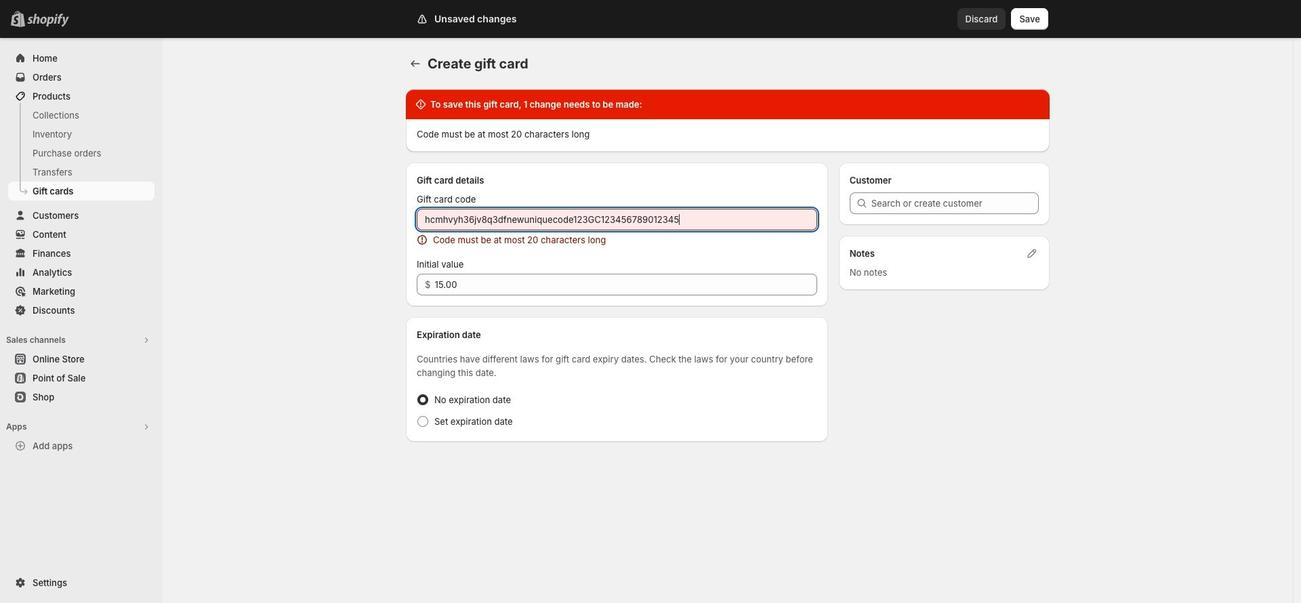 Task type: locate. For each thing, give the bounding box(es) containing it.
None text field
[[417, 209, 817, 230]]

Search or create customer text field
[[871, 192, 1039, 214]]

  text field
[[435, 274, 817, 295]]



Task type: describe. For each thing, give the bounding box(es) containing it.
shopify image
[[30, 14, 72, 27]]



Task type: vqa. For each thing, say whether or not it's contained in the screenshot.
SEARCH COLLECTIONS text box
no



